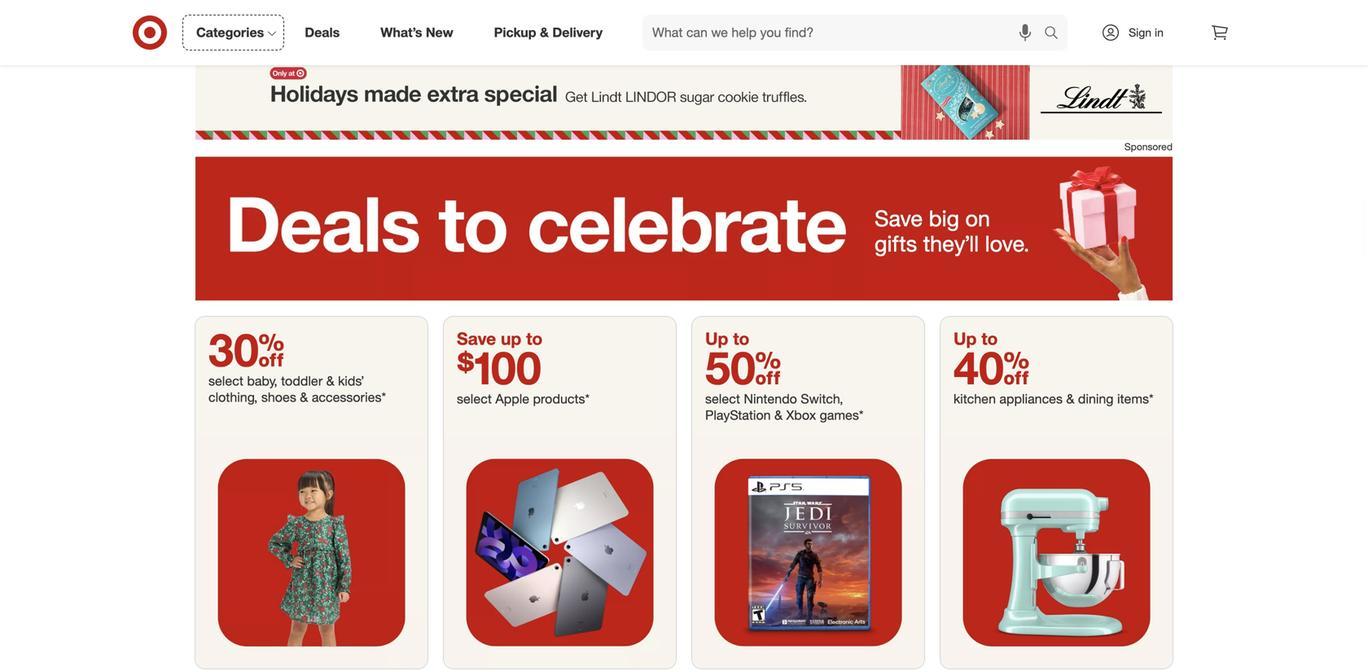 Task type: describe. For each thing, give the bounding box(es) containing it.
deals link
[[291, 15, 360, 51]]

30
[[209, 322, 285, 377]]

toddler
[[281, 373, 323, 389]]

pickup & delivery
[[494, 24, 603, 40]]

gifts
[[875, 230, 917, 257]]

& left "kids'"
[[326, 373, 335, 389]]

& right pickup
[[540, 24, 549, 40]]

sponsored
[[1125, 141, 1173, 153]]

up for 40
[[954, 328, 977, 349]]

to for 40
[[982, 328, 998, 349]]

& down toddler
[[300, 390, 308, 405]]

sign in
[[1129, 25, 1164, 40]]

playstation
[[705, 407, 771, 423]]

love.
[[985, 230, 1030, 257]]

switch,
[[801, 391, 844, 407]]

clothing,
[[209, 390, 258, 405]]

xbox
[[787, 407, 816, 423]]

$100
[[457, 340, 542, 395]]

kitchen appliances & dining items*
[[954, 391, 1154, 407]]

search button
[[1037, 15, 1076, 54]]

30 select baby, toddler & kids' clothing, shoes & accessories*
[[209, 322, 386, 405]]

products*
[[533, 391, 590, 407]]

select nintendo switch, playstation & xbox games*
[[705, 391, 864, 423]]

search
[[1037, 26, 1076, 42]]

appliances
[[1000, 391, 1063, 407]]

deals
[[305, 24, 340, 40]]

new
[[426, 24, 453, 40]]

accessories*
[[312, 390, 386, 405]]

they'll
[[924, 230, 979, 257]]

sign in link
[[1088, 15, 1189, 51]]

categories
[[196, 24, 264, 40]]

baby,
[[247, 373, 278, 389]]

up to for 50
[[705, 328, 750, 349]]

kitchen
[[954, 391, 996, 407]]

select for $100
[[457, 391, 492, 407]]

categories link
[[182, 15, 284, 51]]



Task type: vqa. For each thing, say whether or not it's contained in the screenshot.
favorite to the right
no



Task type: locate. For each thing, give the bounding box(es) containing it.
up to
[[705, 328, 750, 349], [954, 328, 998, 349]]

0 horizontal spatial up to
[[705, 328, 750, 349]]

save left "up"
[[457, 328, 496, 349]]

to up kitchen
[[982, 328, 998, 349]]

2 to from the left
[[733, 328, 750, 349]]

1 vertical spatial save
[[457, 328, 496, 349]]

to right "up"
[[526, 328, 543, 349]]

2 up from the left
[[954, 328, 977, 349]]

1 to from the left
[[526, 328, 543, 349]]

1 up to from the left
[[705, 328, 750, 349]]

up up kitchen
[[954, 328, 977, 349]]

save inside save big on gifts they'll love.
[[875, 205, 923, 232]]

1 horizontal spatial up
[[954, 328, 977, 349]]

big
[[929, 205, 960, 232]]

50
[[705, 340, 782, 395]]

1 horizontal spatial to
[[733, 328, 750, 349]]

1 horizontal spatial select
[[457, 391, 492, 407]]

select for 50
[[705, 391, 740, 407]]

0 horizontal spatial save
[[457, 328, 496, 349]]

3 to from the left
[[982, 328, 998, 349]]

kids'
[[338, 373, 364, 389]]

dining
[[1079, 391, 1114, 407]]

up up playstation
[[705, 328, 729, 349]]

0 vertical spatial save
[[875, 205, 923, 232]]

advertisement region
[[196, 58, 1173, 140]]

games*
[[820, 407, 864, 423]]

up to up kitchen
[[954, 328, 998, 349]]

0 horizontal spatial up
[[705, 328, 729, 349]]

select inside 30 select baby, toddler & kids' clothing, shoes & accessories*
[[209, 373, 243, 389]]

save for save big on gifts they'll love.
[[875, 205, 923, 232]]

sign
[[1129, 25, 1152, 40]]

& inside select nintendo switch, playstation & xbox games*
[[775, 407, 783, 423]]

40
[[954, 340, 1030, 395]]

up
[[705, 328, 729, 349], [954, 328, 977, 349]]

select up "clothing,"
[[209, 373, 243, 389]]

what's new
[[381, 24, 453, 40]]

save left big
[[875, 205, 923, 232]]

2 horizontal spatial select
[[705, 391, 740, 407]]

& down nintendo
[[775, 407, 783, 423]]

pickup
[[494, 24, 536, 40]]

What can we help you find? suggestions appear below search field
[[643, 15, 1048, 51]]

2 up to from the left
[[954, 328, 998, 349]]

to
[[526, 328, 543, 349], [733, 328, 750, 349], [982, 328, 998, 349]]

select
[[209, 373, 243, 389], [457, 391, 492, 407], [705, 391, 740, 407]]

up to up nintendo
[[705, 328, 750, 349]]

in
[[1155, 25, 1164, 40]]

select up playstation
[[705, 391, 740, 407]]

what's new link
[[367, 15, 474, 51]]

save up to
[[457, 328, 543, 349]]

save big on gifts they'll love.
[[875, 205, 1030, 257]]

1 up from the left
[[705, 328, 729, 349]]

to up nintendo
[[733, 328, 750, 349]]

1 horizontal spatial up to
[[954, 328, 998, 349]]

select apple products*
[[457, 391, 590, 407]]

shoes
[[261, 390, 296, 405]]

to for 50
[[733, 328, 750, 349]]

select inside select nintendo switch, playstation & xbox games*
[[705, 391, 740, 407]]

1 horizontal spatial save
[[875, 205, 923, 232]]

up
[[501, 328, 522, 349]]

what's
[[381, 24, 422, 40]]

on
[[966, 205, 991, 232]]

carousel region
[[196, 0, 1173, 45]]

0 horizontal spatial select
[[209, 373, 243, 389]]

up to for 40
[[954, 328, 998, 349]]

save for save up to
[[457, 328, 496, 349]]

delivery
[[553, 24, 603, 40]]

nintendo
[[744, 391, 797, 407]]

select left apple
[[457, 391, 492, 407]]

apple
[[496, 391, 530, 407]]

up for 50
[[705, 328, 729, 349]]

save
[[875, 205, 923, 232], [457, 328, 496, 349]]

0 horizontal spatial to
[[526, 328, 543, 349]]

2 horizontal spatial to
[[982, 328, 998, 349]]

pickup & delivery link
[[480, 15, 623, 51]]

items*
[[1118, 391, 1154, 407]]

&
[[540, 24, 549, 40], [326, 373, 335, 389], [300, 390, 308, 405], [1067, 391, 1075, 407], [775, 407, 783, 423]]

& left dining
[[1067, 391, 1075, 407]]



